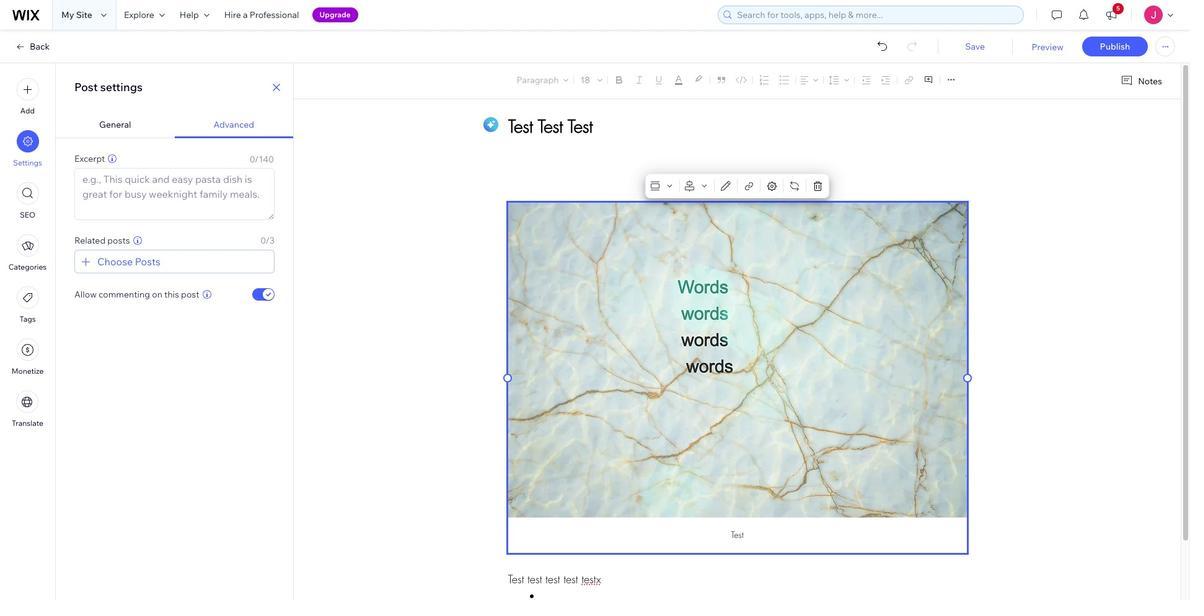 Task type: vqa. For each thing, say whether or not it's contained in the screenshot.
Email.
no



Task type: describe. For each thing, give the bounding box(es) containing it.
site
[[76, 9, 92, 20]]

140
[[259, 154, 274, 165]]

notes
[[1139, 75, 1163, 87]]

0/3
[[261, 235, 275, 246]]

2 test from the left
[[546, 573, 560, 587]]

tags button
[[16, 287, 39, 324]]

upgrade button
[[312, 7, 358, 22]]

settings
[[13, 158, 42, 167]]

choose posts button
[[79, 254, 161, 269]]

hire
[[224, 9, 241, 20]]

translate
[[12, 419, 43, 428]]

settings
[[100, 80, 143, 94]]

hire a professional link
[[217, 0, 307, 30]]

posts
[[135, 256, 161, 268]]

paragraph
[[517, 74, 559, 86]]

allow
[[74, 289, 97, 300]]

1 test from the left
[[528, 573, 542, 587]]

5 button
[[1098, 0, 1126, 30]]

preview
[[1032, 42, 1064, 53]]

publish button
[[1083, 37, 1149, 56]]

add
[[20, 106, 35, 115]]

post
[[74, 80, 98, 94]]

related posts
[[74, 235, 130, 246]]

Search for tools, apps, help & more... field
[[734, 6, 1020, 24]]

save
[[966, 41, 985, 52]]

tab list containing general
[[56, 112, 293, 138]]

my
[[61, 9, 74, 20]]

choose
[[97, 256, 133, 268]]

back button
[[15, 41, 50, 52]]

categories button
[[9, 234, 47, 272]]

general
[[99, 119, 131, 130]]

advanced
[[214, 119, 254, 130]]

professional
[[250, 9, 299, 20]]

menu containing add
[[0, 71, 55, 435]]

seo
[[20, 210, 35, 220]]

publish
[[1101, 41, 1131, 52]]

upgrade
[[320, 10, 351, 19]]

Excerpt text field
[[75, 169, 274, 220]]

settings button
[[13, 130, 42, 167]]

this
[[164, 289, 179, 300]]



Task type: locate. For each thing, give the bounding box(es) containing it.
allow commenting on this post
[[74, 289, 199, 300]]

post
[[181, 289, 199, 300]]

5
[[1117, 4, 1121, 12]]

testx
[[582, 573, 601, 587]]

seo button
[[16, 182, 39, 220]]

1 horizontal spatial test
[[546, 573, 560, 587]]

help button
[[172, 0, 217, 30]]

explore
[[124, 9, 154, 20]]

test
[[528, 573, 542, 587], [546, 573, 560, 587], [564, 573, 578, 587]]

marble te image
[[508, 203, 967, 518]]

test test test test testx
[[508, 573, 601, 587]]

add button
[[16, 78, 39, 115]]

commenting
[[99, 289, 150, 300]]

/
[[255, 154, 259, 165]]

0 horizontal spatial test
[[528, 573, 542, 587]]

a
[[243, 9, 248, 20]]

notes button
[[1116, 73, 1167, 89]]

tags
[[19, 314, 36, 324]]

save button
[[951, 41, 1001, 52]]

0 / 140
[[250, 154, 274, 165]]

choose posts
[[97, 256, 161, 268]]

paragraph button
[[514, 71, 571, 89]]

2 horizontal spatial test
[[564, 573, 578, 587]]

help
[[180, 9, 199, 20]]

back
[[30, 41, 50, 52]]

advanced button
[[175, 112, 293, 138]]

menu
[[0, 71, 55, 435]]

0
[[250, 154, 255, 165]]

translate button
[[12, 391, 43, 428]]

general button
[[56, 112, 175, 138]]

excerpt
[[74, 153, 105, 164]]

tab list
[[56, 112, 293, 138]]

on
[[152, 289, 162, 300]]

monetize
[[12, 367, 44, 376]]

posts
[[107, 235, 130, 246]]

preview button
[[1032, 42, 1064, 53]]

post settings
[[74, 80, 143, 94]]

monetize button
[[12, 339, 44, 376]]

hire a professional
[[224, 9, 299, 20]]

test
[[508, 573, 524, 587]]

my site
[[61, 9, 92, 20]]

Test text field
[[508, 518, 967, 553]]

Add a Catchy Title text field
[[508, 115, 953, 138]]

3 test from the left
[[564, 573, 578, 587]]

related
[[74, 235, 106, 246]]

categories
[[9, 262, 47, 272]]



